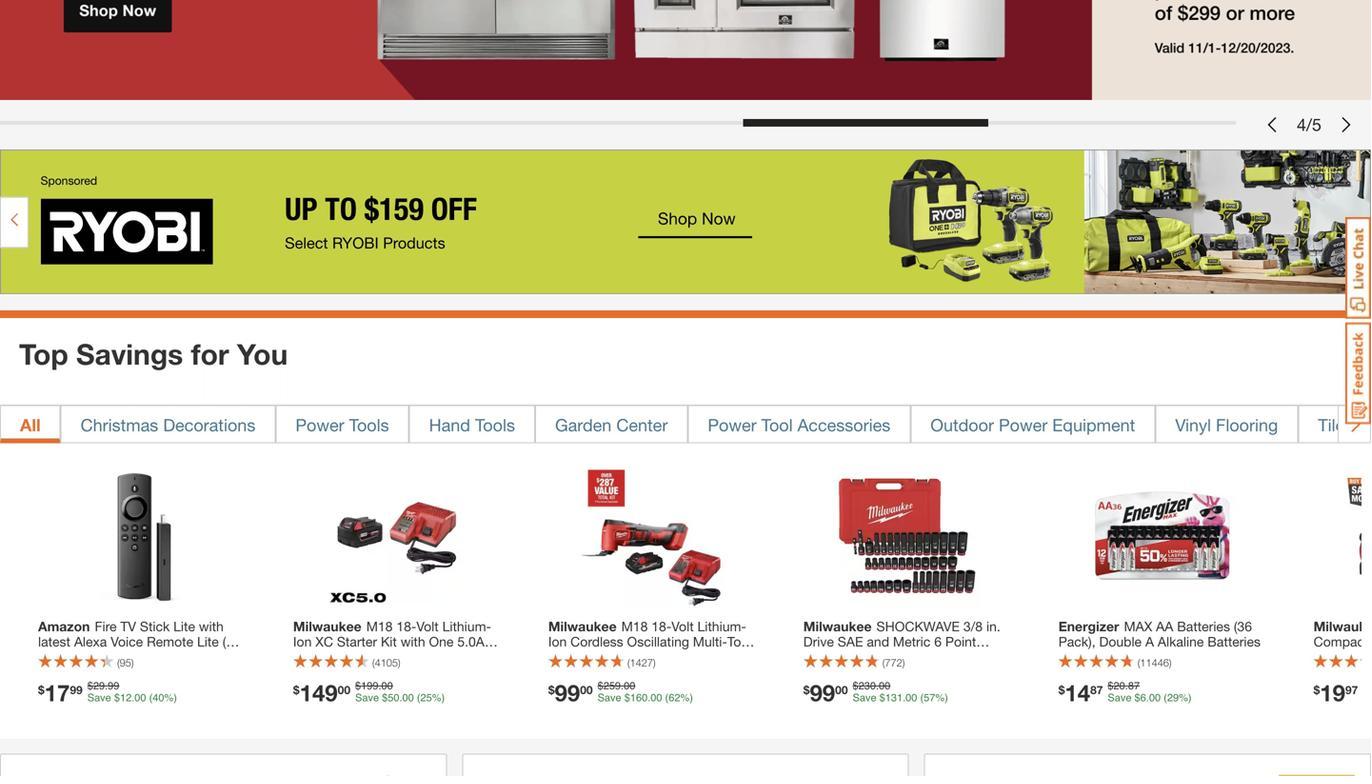 Task type: describe. For each thing, give the bounding box(es) containing it.
$ down controls),
[[87, 680, 93, 692]]

starter
[[337, 634, 377, 650]]

amazon
[[38, 619, 90, 634]]

( inside $ 149 00 $ 199 . 00 save $ 50 . 00 ( 25 %)
[[417, 692, 421, 704]]

milwaukee for and
[[804, 619, 872, 634]]

1 horizontal spatial 87
[[1129, 680, 1140, 692]]

$ 149 00 $ 199 . 00 save $ 50 . 00 ( 25 %)
[[293, 679, 445, 706]]

. left 57
[[903, 692, 906, 704]]

$ 99 00 $ 230 . 00 save $ 131 . 00 ( 57 %)
[[804, 679, 949, 706]]

149
[[300, 679, 338, 706]]

ion for 99
[[549, 634, 567, 650]]

outdoor power equipment
[[931, 415, 1136, 435]]

image for  30nov2023-hp-bau-mw44-45-hero4-appliances image
[[0, 0, 1372, 100]]

00 right 50
[[403, 692, 414, 704]]

with inside fire tv stick lite with latest alexa voice remote lite (no tv controls), hd streaming device
[[199, 619, 224, 634]]

( up 199
[[372, 657, 375, 669]]

cordless
[[571, 634, 624, 650]]

christmas decorations
[[81, 415, 256, 435]]

hd
[[116, 649, 135, 665]]

( 772 )
[[883, 657, 905, 669]]

and inside shockwave 3/8 in. drive sae and metric 6 point impact socket set (43-piece)
[[867, 634, 890, 650]]

m18 for 149
[[366, 619, 393, 634]]

all
[[20, 415, 41, 435]]

energizer
[[1059, 619, 1120, 634]]

. left 131
[[876, 680, 879, 692]]

garden center
[[555, 415, 668, 435]]

$ left 50
[[355, 680, 361, 692]]

m18 18-volt lithium-ion cordless oscillating multi-tool kit image
[[579, 462, 726, 610]]

piece)
[[941, 649, 978, 665]]

$ right 199
[[382, 692, 388, 704]]

1 vertical spatial tv
[[38, 649, 54, 665]]

set
[[894, 649, 914, 665]]

with inside m18 18-volt lithium- ion xc starter kit with one 5.0ah battery and charger
[[401, 634, 425, 650]]

$ 99 00 $ 259 . 00 save $ 160 . 00 ( 62 %)
[[549, 679, 693, 706]]

00 right 230 in the right bottom of the page
[[879, 680, 891, 692]]

$ 19 97
[[1314, 679, 1359, 706]]

) for a
[[1170, 657, 1172, 669]]

25
[[421, 692, 432, 704]]

50
[[388, 692, 400, 704]]

0 horizontal spatial 87
[[1091, 683, 1104, 697]]

m18 for 99
[[622, 619, 648, 634]]

18- for 149
[[397, 619, 417, 634]]

00 inside $ 14 87 $ 20 . 87 save $ 6 . 00 ( 29 %)
[[1150, 692, 1161, 704]]

95
[[120, 657, 131, 669]]

(no
[[223, 634, 241, 650]]

0 horizontal spatial lite
[[174, 619, 195, 634]]

00 left 230 in the right bottom of the page
[[836, 683, 848, 697]]

. left 40
[[132, 692, 135, 704]]

power tools
[[296, 415, 389, 435]]

device
[[204, 649, 244, 665]]

tool inside button
[[762, 415, 793, 435]]

. right 20
[[1147, 692, 1150, 704]]

99 left '259'
[[555, 679, 580, 706]]

$ left '259'
[[549, 683, 555, 697]]

for
[[191, 337, 229, 371]]

$ down socket at the right of the page
[[853, 680, 859, 692]]

( up $ 99 00 $ 259 . 00 save $ 160 . 00 ( 62 %)
[[628, 657, 630, 669]]

$ right 20
[[1135, 692, 1141, 704]]

max aa batteries (36 pack), double a alkaline batteries image
[[1089, 462, 1236, 610]]

controls),
[[58, 649, 113, 665]]

aa
[[1157, 619, 1174, 634]]

hand
[[429, 415, 471, 435]]

00 right 131
[[906, 692, 918, 704]]

you
[[237, 337, 288, 371]]

power for power tool accessories
[[708, 415, 757, 435]]

equipment
[[1053, 415, 1136, 435]]

20
[[1114, 680, 1126, 692]]

milwauke link
[[1314, 619, 1372, 665]]

shockwave
[[877, 619, 960, 634]]

fire
[[95, 619, 117, 634]]

and inside m18 18-volt lithium- ion xc starter kit with one 5.0ah battery and charger
[[340, 649, 363, 665]]

4
[[1297, 114, 1307, 135]]

00 right the 160
[[651, 692, 663, 704]]

previous slide image
[[1265, 117, 1280, 133]]

14
[[1065, 679, 1091, 706]]

%) for batteries
[[1179, 692, 1192, 704]]

00 left 199
[[338, 683, 351, 697]]

top savings for you
[[19, 337, 288, 371]]

vinyl
[[1176, 415, 1212, 435]]

max
[[1125, 619, 1153, 634]]

vinyl flooring
[[1176, 415, 1279, 435]]

$ right 14 on the bottom of the page
[[1108, 680, 1114, 692]]

metric
[[893, 634, 931, 650]]

volt for 149
[[417, 619, 439, 634]]

hand tools button
[[409, 405, 535, 443]]

m18 18-volt lithium- ion cordless oscillating multi-tool kit
[[549, 619, 752, 665]]

( inside $ 14 87 $ 20 . 87 save $ 6 . 00 ( 29 %)
[[1164, 692, 1168, 704]]

tool inside the m18 18-volt lithium- ion cordless oscillating multi-tool kit
[[728, 634, 752, 650]]

99 left 12
[[108, 680, 119, 692]]

a
[[1146, 634, 1155, 650]]

( 4105 )
[[372, 657, 401, 669]]

power tool accessories button
[[688, 405, 911, 443]]

131
[[886, 692, 903, 704]]

. left the 25
[[400, 692, 403, 704]]

$ down battery
[[293, 683, 300, 697]]

97
[[1346, 683, 1359, 697]]

$ down pack),
[[1059, 683, 1065, 697]]

$ right 230 in the right bottom of the page
[[880, 692, 886, 704]]

save for oscillating
[[598, 692, 622, 704]]

00 left '259'
[[580, 683, 593, 697]]

772
[[885, 657, 903, 669]]

( down voice
[[117, 657, 120, 669]]

milwaukee for cordless
[[549, 619, 617, 634]]

$ down the impact
[[804, 683, 810, 697]]

%) for with
[[432, 692, 445, 704]]

(36
[[1234, 619, 1253, 634]]

oscillating
[[627, 634, 690, 650]]

5.0ah
[[458, 634, 492, 650]]

5
[[1313, 114, 1322, 135]]

. left 62
[[648, 692, 651, 704]]

/
[[1307, 114, 1313, 135]]

( 95 )
[[117, 657, 134, 669]]

19
[[1321, 679, 1346, 706]]

pack),
[[1059, 634, 1096, 650]]

point
[[946, 634, 977, 650]]

max aa batteries (36 pack), double a alkaline batteries
[[1059, 619, 1261, 650]]

29 inside $ 17 99 $ 29 . 99 save $ 12 . 00 ( 40 %)
[[93, 680, 105, 692]]

tile button
[[1299, 405, 1365, 443]]

%) for point
[[936, 692, 949, 704]]

4105
[[375, 657, 398, 669]]

$ down latest at bottom left
[[38, 683, 44, 697]]

m18 18-volt lithium-ion xc starter kit with one 5.0ah battery and charger image
[[323, 462, 471, 610]]

remote
[[147, 634, 193, 650]]

flooring
[[1216, 415, 1279, 435]]

save for a
[[1108, 692, 1132, 704]]

milwauke
[[1314, 619, 1372, 634]]

tools for hand tools
[[475, 415, 515, 435]]

$ right '259'
[[625, 692, 630, 704]]

outdoor power equipment button
[[911, 405, 1156, 443]]

streaming
[[139, 649, 200, 665]]

259
[[604, 680, 621, 692]]

18- for 99
[[652, 619, 672, 634]]

save for starter
[[355, 692, 379, 704]]

) for alexa
[[131, 657, 134, 669]]

6 inside $ 14 87 $ 20 . 87 save $ 6 . 00 ( 29 %)
[[1141, 692, 1147, 704]]



Task type: vqa. For each thing, say whether or not it's contained in the screenshot.


Task type: locate. For each thing, give the bounding box(es) containing it.
save inside $ 149 00 $ 199 . 00 save $ 50 . 00 ( 25 %)
[[355, 692, 379, 704]]

) for oscillating
[[653, 657, 656, 669]]

1 vertical spatial tool
[[728, 634, 752, 650]]

2 power from the left
[[708, 415, 757, 435]]

1 horizontal spatial lite
[[197, 634, 219, 650]]

0 horizontal spatial kit
[[381, 634, 397, 650]]

accessories
[[798, 415, 891, 435]]

lite right stick on the bottom of page
[[174, 619, 195, 634]]

milwaukee for xc
[[293, 619, 362, 634]]

1 horizontal spatial tv
[[120, 619, 136, 634]]

1 horizontal spatial power
[[708, 415, 757, 435]]

( inside $ 17 99 $ 29 . 99 save $ 12 . 00 ( 40 %)
[[149, 692, 153, 704]]

1 horizontal spatial kit
[[549, 649, 565, 665]]

batteries right aa
[[1178, 619, 1231, 634]]

save inside $ 17 99 $ 29 . 99 save $ 12 . 00 ( 40 %)
[[87, 692, 111, 704]]

00 right '259'
[[624, 680, 636, 692]]

hand tools
[[429, 415, 515, 435]]

87
[[1129, 680, 1140, 692], [1091, 683, 1104, 697]]

) down voice
[[131, 657, 134, 669]]

18- up charger in the left of the page
[[397, 619, 417, 634]]

18- inside the m18 18-volt lithium- ion cordless oscillating multi-tool kit
[[652, 619, 672, 634]]

2 ) from the left
[[398, 657, 401, 669]]

( right 12
[[149, 692, 153, 704]]

0 horizontal spatial volt
[[417, 619, 439, 634]]

%) inside $ 14 87 $ 20 . 87 save $ 6 . 00 ( 29 %)
[[1179, 692, 1192, 704]]

2 %) from the left
[[432, 692, 445, 704]]

18- inside m18 18-volt lithium- ion xc starter kit with one 5.0ah battery and charger
[[397, 619, 417, 634]]

feedback link image
[[1346, 322, 1372, 425]]

save left the 160
[[598, 692, 622, 704]]

00 down the 11446
[[1150, 692, 1161, 704]]

milwaukee
[[293, 619, 362, 634], [549, 619, 617, 634], [804, 619, 872, 634]]

. left the 160
[[621, 680, 624, 692]]

1 horizontal spatial m18
[[622, 619, 648, 634]]

0 horizontal spatial tools
[[349, 415, 389, 435]]

0 horizontal spatial 6
[[935, 634, 942, 650]]

00
[[382, 680, 393, 692], [624, 680, 636, 692], [879, 680, 891, 692], [338, 683, 351, 697], [580, 683, 593, 697], [836, 683, 848, 697], [135, 692, 146, 704], [403, 692, 414, 704], [651, 692, 663, 704], [906, 692, 918, 704], [1150, 692, 1161, 704]]

and
[[867, 634, 890, 650], [340, 649, 363, 665]]

) up 50
[[398, 657, 401, 669]]

2 m18 from the left
[[622, 619, 648, 634]]

99 down controls),
[[70, 683, 83, 697]]

voice
[[111, 634, 143, 650]]

with up device
[[199, 619, 224, 634]]

12
[[120, 692, 132, 704]]

5 save from the left
[[1108, 692, 1132, 704]]

$ 17 99 $ 29 . 99 save $ 12 . 00 ( 40 %)
[[38, 679, 177, 706]]

fire tv stick lite with latest alexa voice remote lite (no tv controls), hd streaming device
[[38, 619, 244, 665]]

29 inside $ 14 87 $ 20 . 87 save $ 6 . 00 ( 29 %)
[[1168, 692, 1179, 704]]

(43-
[[918, 649, 941, 665]]

shockwave 3/8 in. drive sae and metric 6 point impact socket set (43-piece) image
[[834, 462, 981, 610]]

$ 14 87 $ 20 . 87 save $ 6 . 00 ( 29 %)
[[1059, 679, 1192, 706]]

save for alexa
[[87, 692, 111, 704]]

impact
[[804, 649, 845, 665]]

ion inside the m18 18-volt lithium- ion cordless oscillating multi-tool kit
[[549, 634, 567, 650]]

tool left accessories
[[762, 415, 793, 435]]

power tool accessories
[[708, 415, 891, 435]]

18-
[[397, 619, 417, 634], [652, 619, 672, 634]]

latest
[[38, 634, 70, 650]]

1 vertical spatial 6
[[1141, 692, 1147, 704]]

3 ) from the left
[[653, 657, 656, 669]]

power
[[296, 415, 344, 435], [708, 415, 757, 435], [999, 415, 1048, 435]]

sae
[[838, 634, 864, 650]]

29 left 12
[[93, 680, 105, 692]]

1 ion from the left
[[293, 634, 312, 650]]

1 horizontal spatial with
[[401, 634, 425, 650]]

christmas decorations button
[[61, 405, 276, 443]]

%) down alkaline
[[1179, 692, 1192, 704]]

m18 18-volt lithium- ion xc starter kit with one 5.0ah battery and charger
[[293, 619, 492, 665]]

) for metric
[[903, 657, 905, 669]]

milwaukee up the impact
[[804, 619, 872, 634]]

3 power from the left
[[999, 415, 1048, 435]]

6 left the point
[[935, 634, 942, 650]]

with left one at left bottom
[[401, 634, 425, 650]]

0 horizontal spatial m18
[[366, 619, 393, 634]]

%) inside $ 149 00 $ 199 . 00 save $ 50 . 00 ( 25 %)
[[432, 692, 445, 704]]

save left 131
[[853, 692, 877, 704]]

batteries right alkaline
[[1208, 634, 1261, 650]]

4 %) from the left
[[936, 692, 949, 704]]

1 %) from the left
[[164, 692, 177, 704]]

1 horizontal spatial 6
[[1141, 692, 1147, 704]]

kit inside m18 18-volt lithium- ion xc starter kit with one 5.0ah battery and charger
[[381, 634, 397, 650]]

1 save from the left
[[87, 692, 111, 704]]

0 vertical spatial tv
[[120, 619, 136, 634]]

in.
[[987, 619, 1001, 634]]

kit left cordless
[[549, 649, 565, 665]]

18- up the 1427
[[652, 619, 672, 634]]

(
[[117, 657, 120, 669], [372, 657, 375, 669], [628, 657, 630, 669], [883, 657, 885, 669], [1138, 657, 1141, 669], [149, 692, 153, 704], [417, 692, 421, 704], [665, 692, 669, 704], [921, 692, 924, 704], [1164, 692, 1168, 704]]

11446
[[1141, 657, 1170, 669]]

1 18- from the left
[[397, 619, 417, 634]]

multi-
[[693, 634, 728, 650]]

4 / 5
[[1297, 114, 1322, 135]]

1 m18 from the left
[[366, 619, 393, 634]]

2 save from the left
[[355, 692, 379, 704]]

ion left xc
[[293, 634, 312, 650]]

drive
[[804, 634, 834, 650]]

%) inside $ 99 00 $ 259 . 00 save $ 160 . 00 ( 62 %)
[[681, 692, 693, 704]]

tools right hand
[[475, 415, 515, 435]]

tools left hand
[[349, 415, 389, 435]]

m18 inside m18 18-volt lithium- ion xc starter kit with one 5.0ah battery and charger
[[366, 619, 393, 634]]

stick
[[140, 619, 170, 634]]

alkaline
[[1158, 634, 1205, 650]]

lithium- inside the m18 18-volt lithium- ion cordless oscillating multi-tool kit
[[698, 619, 747, 634]]

$ inside $ 19 97
[[1314, 683, 1321, 697]]

m18 up charger in the left of the page
[[366, 619, 393, 634]]

87 right 20
[[1129, 680, 1140, 692]]

0 horizontal spatial tv
[[38, 649, 54, 665]]

( 1427 )
[[628, 657, 656, 669]]

save left 50
[[355, 692, 379, 704]]

lite
[[174, 619, 195, 634], [197, 634, 219, 650]]

tools inside button
[[349, 415, 389, 435]]

4 ) from the left
[[903, 657, 905, 669]]

199
[[361, 680, 379, 692]]

tv right fire on the left bottom
[[120, 619, 136, 634]]

power for power tools
[[296, 415, 344, 435]]

.
[[105, 680, 108, 692], [379, 680, 382, 692], [621, 680, 624, 692], [876, 680, 879, 692], [1126, 680, 1129, 692], [132, 692, 135, 704], [400, 692, 403, 704], [648, 692, 651, 704], [903, 692, 906, 704], [1147, 692, 1150, 704]]

0 horizontal spatial lithium-
[[443, 619, 492, 634]]

( 11446 )
[[1138, 657, 1172, 669]]

m18 inside the m18 18-volt lithium- ion cordless oscillating multi-tool kit
[[622, 619, 648, 634]]

1427
[[630, 657, 653, 669]]

57
[[924, 692, 936, 704]]

2 tools from the left
[[475, 415, 515, 435]]

batteries
[[1178, 619, 1231, 634], [1208, 634, 1261, 650]]

$ left the 97
[[1314, 683, 1321, 697]]

17
[[44, 679, 70, 706]]

87 left 20
[[1091, 683, 1104, 697]]

5 %) from the left
[[1179, 692, 1192, 704]]

tool left drive
[[728, 634, 752, 650]]

. left 50
[[379, 680, 382, 692]]

6 right 20
[[1141, 692, 1147, 704]]

kit up ( 4105 )
[[381, 634, 397, 650]]

ion left cordless
[[549, 634, 567, 650]]

62
[[669, 692, 681, 704]]

garden
[[555, 415, 612, 435]]

$ left the 160
[[598, 680, 604, 692]]

volt inside the m18 18-volt lithium- ion cordless oscillating multi-tool kit
[[672, 619, 694, 634]]

save for metric
[[853, 692, 877, 704]]

ion inside m18 18-volt lithium- ion xc starter kit with one 5.0ah battery and charger
[[293, 634, 312, 650]]

( down double in the bottom right of the page
[[1138, 657, 1141, 669]]

29
[[93, 680, 105, 692], [1168, 692, 1179, 704]]

0 horizontal spatial milwaukee
[[293, 619, 362, 634]]

tools for power tools
[[349, 415, 389, 435]]

lithium- for 149
[[443, 619, 492, 634]]

) down alkaline
[[1170, 657, 1172, 669]]

1 ) from the left
[[131, 657, 134, 669]]

2 ion from the left
[[549, 634, 567, 650]]

all button
[[0, 405, 61, 443]]

1 horizontal spatial lithium-
[[698, 619, 747, 634]]

1 horizontal spatial volt
[[672, 619, 694, 634]]

2 18- from the left
[[652, 619, 672, 634]]

tv
[[120, 619, 136, 634], [38, 649, 54, 665]]

2 lithium- from the left
[[698, 619, 747, 634]]

2 volt from the left
[[672, 619, 694, 634]]

live chat image
[[1346, 217, 1372, 319]]

charger
[[366, 649, 414, 665]]

0 horizontal spatial tool
[[728, 634, 752, 650]]

160
[[630, 692, 648, 704]]

%) down (43-
[[936, 692, 949, 704]]

0 vertical spatial tool
[[762, 415, 793, 435]]

$
[[87, 680, 93, 692], [355, 680, 361, 692], [598, 680, 604, 692], [853, 680, 859, 692], [1108, 680, 1114, 692], [38, 683, 44, 697], [293, 683, 300, 697], [549, 683, 555, 697], [804, 683, 810, 697], [1059, 683, 1065, 697], [1314, 683, 1321, 697], [114, 692, 120, 704], [382, 692, 388, 704], [625, 692, 630, 704], [880, 692, 886, 704], [1135, 692, 1141, 704]]

one
[[429, 634, 454, 650]]

save inside $ 99 00 $ 259 . 00 save $ 160 . 00 ( 62 %)
[[598, 692, 622, 704]]

3 milwaukee from the left
[[804, 619, 872, 634]]

29 down ( 11446 )
[[1168, 692, 1179, 704]]

$ down '95'
[[114, 692, 120, 704]]

christmas
[[81, 415, 158, 435]]

save left 12
[[87, 692, 111, 704]]

230
[[859, 680, 876, 692]]

) down oscillating
[[653, 657, 656, 669]]

kit
[[381, 634, 397, 650], [549, 649, 565, 665]]

) down metric
[[903, 657, 905, 669]]

lithium- inside m18 18-volt lithium- ion xc starter kit with one 5.0ah battery and charger
[[443, 619, 492, 634]]

( right the 160
[[665, 692, 669, 704]]

tools
[[349, 415, 389, 435], [475, 415, 515, 435]]

top
[[19, 337, 68, 371]]

0 horizontal spatial with
[[199, 619, 224, 634]]

ion for 149
[[293, 634, 312, 650]]

power tools button
[[276, 405, 409, 443]]

1 horizontal spatial 18-
[[652, 619, 672, 634]]

00 right 199
[[382, 680, 393, 692]]

40
[[153, 692, 164, 704]]

)
[[131, 657, 134, 669], [398, 657, 401, 669], [653, 657, 656, 669], [903, 657, 905, 669], [1170, 657, 1172, 669]]

milwaukee up '259'
[[549, 619, 617, 634]]

m18
[[366, 619, 393, 634], [622, 619, 648, 634]]

2 horizontal spatial power
[[999, 415, 1048, 435]]

1 horizontal spatial and
[[867, 634, 890, 650]]

1 horizontal spatial milwaukee
[[549, 619, 617, 634]]

next slide image
[[1339, 117, 1355, 133]]

( inside $ 99 00 $ 259 . 00 save $ 160 . 00 ( 62 %)
[[665, 692, 669, 704]]

%) for tool
[[681, 692, 693, 704]]

99 down the impact
[[810, 679, 836, 706]]

%) inside $ 17 99 $ 29 . 99 save $ 12 . 00 ( 40 %)
[[164, 692, 177, 704]]

0 vertical spatial 6
[[935, 634, 942, 650]]

1 tools from the left
[[349, 415, 389, 435]]

save inside $ 99 00 $ 230 . 00 save $ 131 . 00 ( 57 %)
[[853, 692, 877, 704]]

tv down amazon on the left
[[38, 649, 54, 665]]

%) down "streaming"
[[164, 692, 177, 704]]

shockwave 3/8 in. drive sae and metric 6 point impact socket set (43-piece)
[[804, 619, 1001, 665]]

garden center button
[[535, 405, 688, 443]]

6 inside shockwave 3/8 in. drive sae and metric 6 point impact socket set (43-piece)
[[935, 634, 942, 650]]

battery
[[293, 649, 336, 665]]

save right 14 on the bottom of the page
[[1108, 692, 1132, 704]]

1 horizontal spatial tool
[[762, 415, 793, 435]]

( inside $ 99 00 $ 230 . 00 save $ 131 . 00 ( 57 %)
[[921, 692, 924, 704]]

save inside $ 14 87 $ 20 . 87 save $ 6 . 00 ( 29 %)
[[1108, 692, 1132, 704]]

0 horizontal spatial 18-
[[397, 619, 417, 634]]

socket
[[849, 649, 891, 665]]

and right xc
[[340, 649, 363, 665]]

1 volt from the left
[[417, 619, 439, 634]]

%) inside $ 99 00 $ 230 . 00 save $ 131 . 00 ( 57 %)
[[936, 692, 949, 704]]

) for starter
[[398, 657, 401, 669]]

. down double in the bottom right of the page
[[1126, 680, 1129, 692]]

and up ( 772 )
[[867, 634, 890, 650]]

volt inside m18 18-volt lithium- ion xc starter kit with one 5.0ah battery and charger
[[417, 619, 439, 634]]

%) right the 160
[[681, 692, 693, 704]]

tile
[[1319, 415, 1345, 435]]

0 horizontal spatial ion
[[293, 634, 312, 650]]

00 inside $ 17 99 $ 29 . 99 save $ 12 . 00 ( 40 %)
[[135, 692, 146, 704]]

next arrow image
[[1347, 415, 1363, 434]]

%) for remote
[[164, 692, 177, 704]]

25 ft. x 1-1/16 in. compact magnetic tape measure with 15 ft. reach (2-pack) image
[[1344, 462, 1372, 610]]

center
[[617, 415, 668, 435]]

xc
[[316, 634, 333, 650]]

1 milwaukee from the left
[[293, 619, 362, 634]]

2 milwaukee from the left
[[549, 619, 617, 634]]

5 ) from the left
[[1170, 657, 1172, 669]]

2 horizontal spatial milwaukee
[[804, 619, 872, 634]]

special buy logo image
[[1279, 774, 1356, 776]]

( down ( 11446 )
[[1164, 692, 1168, 704]]

power inside button
[[708, 415, 757, 435]]

1 horizontal spatial tools
[[475, 415, 515, 435]]

( left set
[[883, 657, 885, 669]]

tools inside 'button'
[[475, 415, 515, 435]]

4 save from the left
[[853, 692, 877, 704]]

3 %) from the left
[[681, 692, 693, 704]]

milwaukee up battery
[[293, 619, 362, 634]]

( right 50
[[417, 692, 421, 704]]

outdoor
[[931, 415, 995, 435]]

lithium- for 99
[[698, 619, 747, 634]]

fire tv stick lite with latest alexa voice remote lite (no tv controls), hd streaming device image
[[68, 462, 216, 610]]

3 save from the left
[[598, 692, 622, 704]]

( right 131
[[921, 692, 924, 704]]

m18 up ( 1427 ) in the left bottom of the page
[[622, 619, 648, 634]]

lithium-
[[443, 619, 492, 634], [698, 619, 747, 634]]

kit inside the m18 18-volt lithium- ion cordless oscillating multi-tool kit
[[549, 649, 565, 665]]

0 horizontal spatial power
[[296, 415, 344, 435]]

1 horizontal spatial ion
[[549, 634, 567, 650]]

1 lithium- from the left
[[443, 619, 492, 634]]

00 right 12
[[135, 692, 146, 704]]

lite left (no
[[197, 634, 219, 650]]

%) right 50
[[432, 692, 445, 704]]

0 horizontal spatial and
[[340, 649, 363, 665]]

volt
[[417, 619, 439, 634], [672, 619, 694, 634]]

1 horizontal spatial 29
[[1168, 692, 1179, 704]]

volt for 99
[[672, 619, 694, 634]]

0 horizontal spatial 29
[[93, 680, 105, 692]]

double
[[1100, 634, 1142, 650]]

alexa
[[74, 634, 107, 650]]

1 power from the left
[[296, 415, 344, 435]]

. left 12
[[105, 680, 108, 692]]



